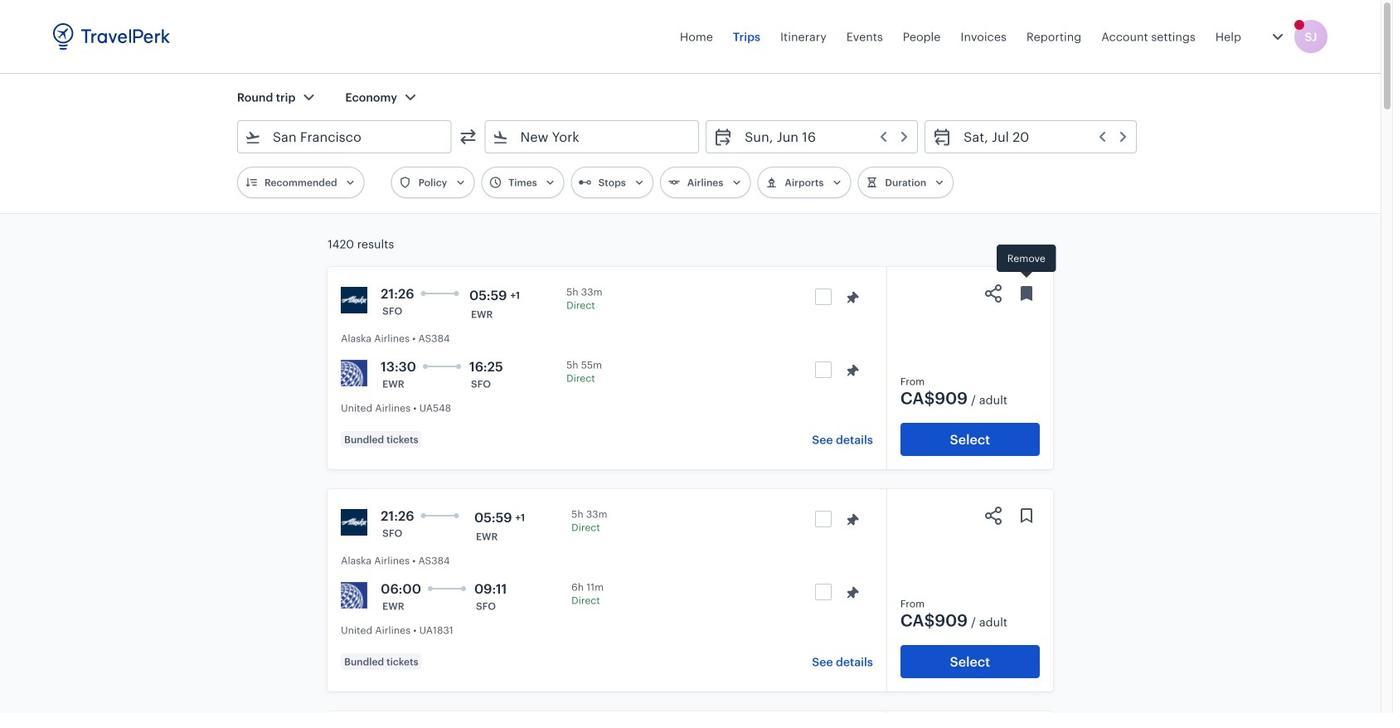 Task type: vqa. For each thing, say whether or not it's contained in the screenshot.
Return text field
no



Task type: locate. For each thing, give the bounding box(es) containing it.
tooltip
[[997, 245, 1056, 280]]

Depart field
[[733, 124, 911, 150]]

To search field
[[509, 124, 677, 150]]

united airlines image
[[341, 360, 368, 387]]



Task type: describe. For each thing, give the bounding box(es) containing it.
alaska airlines image
[[341, 509, 368, 536]]

Return field
[[952, 124, 1130, 150]]

alaska airlines image
[[341, 287, 368, 314]]

united airlines image
[[341, 582, 368, 609]]

From search field
[[261, 124, 429, 150]]



